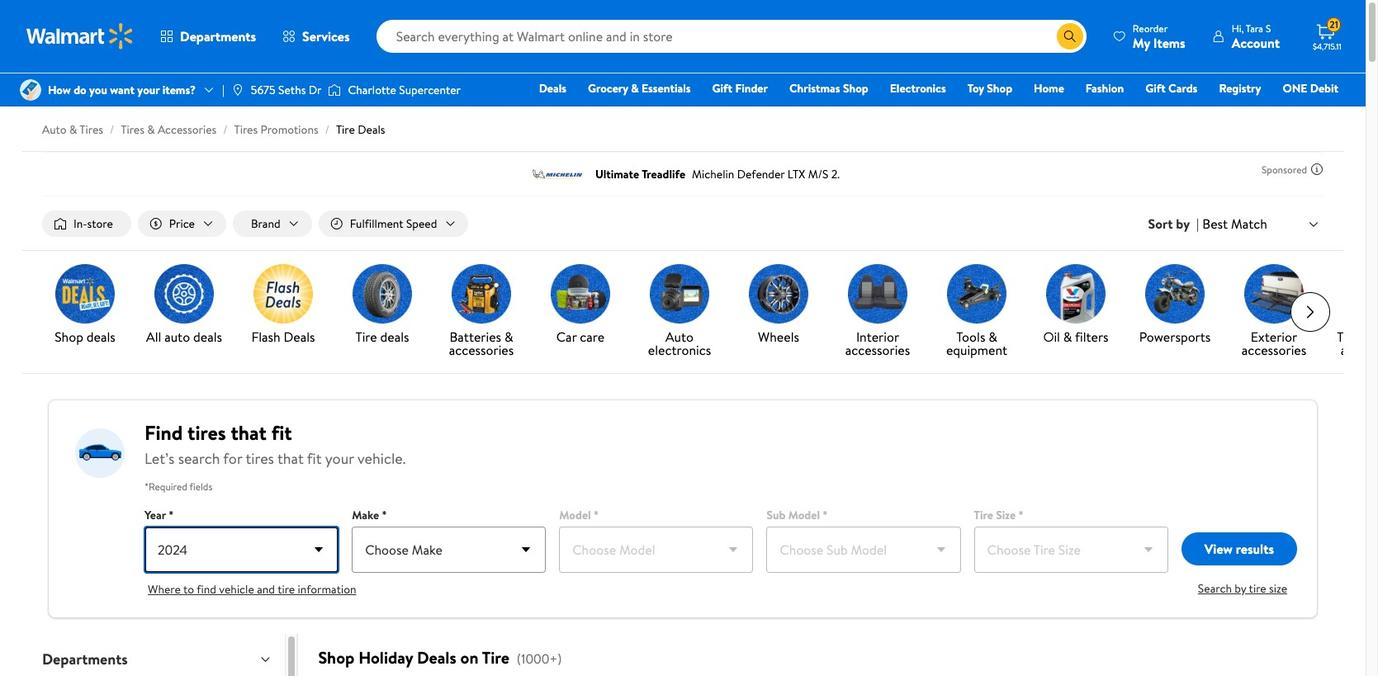 Task type: vqa. For each thing, say whether or not it's contained in the screenshot.
Blades
no



Task type: describe. For each thing, give the bounding box(es) containing it.
debit
[[1311, 80, 1339, 97]]

items?
[[162, 82, 196, 98]]

brand
[[251, 216, 281, 232]]

* for make *
[[382, 507, 387, 524]]

shop right 'toy'
[[987, 80, 1013, 97]]

information
[[298, 582, 356, 598]]

by for search
[[1235, 581, 1247, 597]]

& for equipment
[[989, 328, 998, 346]]

want
[[110, 82, 135, 98]]

auto & tires link
[[42, 121, 103, 138]]

* for year *
[[169, 507, 174, 524]]

shop down the "shop all." image
[[55, 328, 83, 346]]

services button
[[269, 17, 363, 56]]

view results button
[[1182, 533, 1298, 566]]

auto for auto & tires / tires & accessories / tires promotions / tire deals
[[42, 121, 67, 138]]

wheels link
[[736, 264, 822, 347]]

tire left the size
[[974, 507, 994, 524]]

essentials
[[642, 80, 691, 97]]

tire deals link
[[336, 121, 385, 138]]

match
[[1231, 215, 1268, 233]]

fashion link
[[1079, 79, 1132, 97]]

search
[[1198, 581, 1232, 597]]

auto
[[164, 328, 190, 346]]

fulfillment speed button
[[319, 211, 469, 237]]

flash
[[251, 328, 281, 346]]

make *
[[352, 507, 387, 524]]

Search search field
[[376, 20, 1087, 53]]

search icon image
[[1064, 30, 1077, 43]]

departments inside dropdown button
[[42, 649, 128, 670]]

grocery & essentials
[[588, 80, 691, 97]]

deals for shop deals
[[87, 328, 115, 346]]

for
[[223, 449, 242, 469]]

reorder my items
[[1133, 21, 1186, 52]]

toy shop link
[[960, 79, 1020, 97]]

Walmart Site-Wide search field
[[376, 20, 1087, 53]]

0 vertical spatial fit
[[272, 419, 292, 447]]

truck
[[1337, 328, 1368, 346]]

by for sort
[[1176, 215, 1190, 233]]

gift for gift cards
[[1146, 80, 1166, 97]]

filters
[[1075, 328, 1109, 346]]

auto & tires / tires & accessories / tires promotions / tire deals
[[42, 121, 385, 138]]

oil
[[1044, 328, 1060, 346]]

shop all. image
[[55, 264, 115, 324]]

vehicle
[[219, 582, 254, 598]]

powersports
[[1140, 328, 1211, 346]]

$4,715.11
[[1313, 40, 1342, 52]]

where
[[148, 582, 181, 598]]

fields
[[190, 480, 213, 494]]

registry link
[[1212, 79, 1269, 97]]

accessories for interior accessories
[[846, 341, 910, 359]]

gift finder link
[[705, 79, 776, 97]]

1 vertical spatial that
[[277, 449, 304, 469]]

shop right christmas
[[843, 80, 869, 97]]

sub
[[767, 507, 786, 524]]

0 vertical spatial that
[[231, 419, 267, 447]]

wheels
[[758, 328, 800, 346]]

 image for charlotte
[[328, 82, 341, 98]]

car
[[557, 328, 577, 346]]

walmart+ link
[[1282, 102, 1346, 121]]

1 accessories from the left
[[449, 341, 514, 359]]

departments inside popup button
[[180, 27, 256, 45]]

promotions
[[261, 121, 319, 138]]

your inside find tires that fit let's search for tires that fit your vehicle.
[[325, 449, 354, 469]]

auto electronics image
[[650, 264, 710, 324]]

sponsored
[[1262, 162, 1308, 176]]

0 horizontal spatial tire
[[278, 582, 295, 598]]

brand button
[[233, 211, 312, 237]]

fulfillment speed
[[350, 216, 437, 232]]

christmas shop
[[790, 80, 869, 97]]

wheels image
[[749, 264, 809, 324]]

view
[[1205, 540, 1233, 558]]

my
[[1133, 33, 1151, 52]]

exterior accessories image
[[1245, 264, 1304, 324]]

in-store button
[[42, 211, 131, 237]]

how do you want your items?
[[48, 82, 196, 98]]

vehicle.
[[358, 449, 406, 469]]

shop auto image
[[154, 264, 214, 324]]

one
[[1283, 80, 1308, 97]]

do
[[74, 82, 86, 98]]

tire right on on the bottom
[[482, 647, 510, 669]]

gift cards link
[[1138, 79, 1205, 97]]

sort and filter section element
[[22, 197, 1344, 250]]

tools & equipment
[[946, 328, 1008, 359]]

& for filters
[[1064, 328, 1072, 346]]

powersports image
[[1146, 264, 1205, 324]]

best match
[[1203, 215, 1268, 233]]

2 / from the left
[[223, 121, 228, 138]]

find tires that fit let's search for tires that fit your vehicle.
[[145, 419, 406, 469]]

price button
[[138, 211, 226, 237]]

tools
[[957, 328, 986, 346]]

1 vertical spatial tires
[[246, 449, 274, 469]]

make
[[352, 507, 379, 524]]

deals down charlotte
[[358, 121, 385, 138]]

deals link
[[532, 79, 574, 97]]

2 tires from the left
[[121, 121, 144, 138]]

gift finder
[[712, 80, 768, 97]]

batteries & accessories
[[449, 328, 514, 359]]

oil & filters
[[1044, 328, 1109, 346]]

in-
[[74, 216, 87, 232]]

auto electronics link
[[637, 264, 723, 360]]

tires & accessories link
[[121, 121, 217, 138]]

tire inside button
[[1249, 581, 1267, 597]]

home
[[1034, 80, 1065, 97]]

| inside sort and filter section element
[[1197, 215, 1200, 233]]

exterior accessories
[[1242, 328, 1307, 359]]

all auto deals link
[[141, 264, 227, 347]]

1 / from the left
[[110, 121, 114, 138]]

results
[[1236, 540, 1274, 558]]

s
[[1266, 21, 1271, 35]]

exterior accessories link
[[1232, 264, 1317, 360]]



Task type: locate. For each thing, give the bounding box(es) containing it.
1 horizontal spatial tires
[[121, 121, 144, 138]]

 image left the 5675
[[231, 83, 244, 97]]

0 horizontal spatial gift
[[712, 80, 733, 97]]

0 horizontal spatial /
[[110, 121, 114, 138]]

3 * from the left
[[594, 507, 599, 524]]

deals left grocery
[[539, 80, 567, 97]]

1 horizontal spatial gift
[[1146, 80, 1166, 97]]

your
[[137, 82, 160, 98], [325, 449, 354, 469]]

supercenter
[[399, 82, 461, 98]]

& inside batteries & accessories
[[505, 328, 513, 346]]

one debit link
[[1276, 79, 1346, 97]]

cards
[[1169, 80, 1198, 97]]

0 horizontal spatial deals
[[87, 328, 115, 346]]

deals down tires image at the left top
[[380, 328, 409, 346]]

services
[[302, 27, 350, 45]]

2 deals from the left
[[193, 328, 222, 346]]

by inside sort and filter section element
[[1176, 215, 1190, 233]]

1 horizontal spatial departments
[[180, 27, 256, 45]]

ad disclaimer and feedback image
[[1311, 163, 1324, 176]]

shop deals
[[55, 328, 115, 346]]

| left best
[[1197, 215, 1200, 233]]

size
[[1270, 581, 1288, 597]]

care
[[580, 328, 605, 346]]

 image
[[20, 79, 41, 101], [328, 82, 341, 98], [231, 83, 244, 97]]

1 vertical spatial |
[[1197, 215, 1200, 233]]

0 vertical spatial auto
[[42, 121, 67, 138]]

3 deals from the left
[[380, 328, 409, 346]]

christmas
[[790, 80, 841, 97]]

 image right dr
[[328, 82, 341, 98]]

tire left size
[[1249, 581, 1267, 597]]

oil & filters image
[[1047, 264, 1106, 324]]

1 vertical spatial fit
[[307, 449, 322, 469]]

find
[[197, 582, 216, 598]]

best
[[1203, 215, 1228, 233]]

& left accessories
[[147, 121, 155, 138]]

registry
[[1219, 80, 1262, 97]]

model
[[559, 507, 591, 524], [789, 507, 820, 524]]

0 horizontal spatial fit
[[272, 419, 292, 447]]

flash deals image
[[254, 264, 313, 324]]

& down do
[[69, 121, 77, 138]]

auto for auto electronics
[[666, 328, 694, 346]]

 image for 5675
[[231, 83, 244, 97]]

0 vertical spatial by
[[1176, 215, 1190, 233]]

how
[[48, 82, 71, 98]]

one debit walmart+
[[1283, 80, 1339, 120]]

& for accessories
[[505, 328, 513, 346]]

interior
[[856, 328, 900, 346]]

tires right for
[[246, 449, 274, 469]]

& for essentials
[[631, 80, 639, 97]]

grocery
[[588, 80, 628, 97]]

tire deals
[[356, 328, 409, 346]]

truck & link
[[1331, 264, 1379, 360]]

tires down the 5675
[[234, 121, 258, 138]]

departments tab
[[29, 634, 285, 676]]

model *
[[559, 507, 599, 524]]

0 horizontal spatial tires
[[188, 419, 226, 447]]

/ right auto & tires link
[[110, 121, 114, 138]]

search by tire size button
[[1198, 580, 1291, 598]]

batteries & accessories image
[[452, 264, 511, 324]]

2 model from the left
[[789, 507, 820, 524]]

shop holiday deals on tire (1000+)
[[318, 647, 562, 669]]

0 vertical spatial your
[[137, 82, 160, 98]]

interior accessories
[[846, 328, 910, 359]]

your right want at top left
[[137, 82, 160, 98]]

1 horizontal spatial  image
[[231, 83, 244, 97]]

christmas shop link
[[782, 79, 876, 97]]

your left vehicle.
[[325, 449, 354, 469]]

shop left holiday on the bottom
[[318, 647, 355, 669]]

tire size *
[[974, 507, 1024, 524]]

0 horizontal spatial  image
[[20, 79, 41, 101]]

21
[[1330, 18, 1339, 32]]

0 horizontal spatial by
[[1176, 215, 1190, 233]]

& inside 'link'
[[631, 80, 639, 97]]

deals for tire deals
[[380, 328, 409, 346]]

1 horizontal spatial your
[[325, 449, 354, 469]]

0 horizontal spatial your
[[137, 82, 160, 98]]

gift left cards
[[1146, 80, 1166, 97]]

account
[[1232, 33, 1280, 52]]

accessories down next slide for chipmodulewithimages list
[[1242, 341, 1307, 359]]

accessories for exterior accessories
[[1242, 341, 1307, 359]]

1 horizontal spatial model
[[789, 507, 820, 524]]

3 / from the left
[[325, 121, 329, 138]]

& right batteries
[[505, 328, 513, 346]]

0 horizontal spatial departments
[[42, 649, 128, 670]]

tires down you
[[80, 121, 103, 138]]

dr
[[309, 82, 322, 98]]

toy
[[968, 80, 985, 97]]

& right grocery
[[631, 80, 639, 97]]

& inside truck &
[[1371, 328, 1379, 346]]

by inside button
[[1235, 581, 1247, 597]]

electronics
[[648, 341, 711, 359]]

/ right accessories
[[223, 121, 228, 138]]

 image for how
[[20, 79, 41, 101]]

1 deals from the left
[[87, 328, 115, 346]]

accessories down interior accessories image
[[846, 341, 910, 359]]

deals right auto
[[193, 328, 222, 346]]

gift left finder
[[712, 80, 733, 97]]

where to find vehicle and tire information
[[148, 582, 356, 598]]

1 horizontal spatial that
[[277, 449, 304, 469]]

and
[[257, 582, 275, 598]]

accessories down batteries & accessories image
[[449, 341, 514, 359]]

grocery & essentials link
[[581, 79, 698, 97]]

2 horizontal spatial /
[[325, 121, 329, 138]]

(1000+)
[[517, 650, 562, 668]]

1 horizontal spatial auto
[[666, 328, 694, 346]]

vehicle type: car and truck image
[[75, 427, 125, 480]]

auto electronics
[[648, 328, 711, 359]]

sub model *
[[767, 507, 828, 524]]

next slide for chipmodulewithimages list image
[[1291, 292, 1331, 332]]

store
[[87, 216, 113, 232]]

0 horizontal spatial tires
[[80, 121, 103, 138]]

let's
[[145, 449, 175, 469]]

holiday
[[359, 647, 413, 669]]

1 horizontal spatial accessories
[[846, 341, 910, 359]]

that up for
[[231, 419, 267, 447]]

1 horizontal spatial |
[[1197, 215, 1200, 233]]

1 model from the left
[[559, 507, 591, 524]]

departments button
[[29, 634, 285, 676]]

tire
[[1249, 581, 1267, 597], [278, 582, 295, 598]]

tires
[[188, 419, 226, 447], [246, 449, 274, 469]]

1 horizontal spatial /
[[223, 121, 228, 138]]

you
[[89, 82, 107, 98]]

2 horizontal spatial tires
[[234, 121, 258, 138]]

electronics
[[890, 80, 946, 97]]

1 horizontal spatial by
[[1235, 581, 1247, 597]]

gift
[[712, 80, 733, 97], [1146, 80, 1166, 97]]

1 vertical spatial your
[[325, 449, 354, 469]]

truck &
[[1337, 328, 1379, 359]]

tires up search
[[188, 419, 226, 447]]

exterior
[[1251, 328, 1298, 346]]

4 * from the left
[[823, 507, 828, 524]]

deals right flash
[[284, 328, 315, 346]]

3 tires from the left
[[234, 121, 258, 138]]

1 vertical spatial by
[[1235, 581, 1247, 597]]

3 accessories from the left
[[1242, 341, 1307, 359]]

& right oil
[[1064, 328, 1072, 346]]

1 tires from the left
[[80, 121, 103, 138]]

1 vertical spatial departments
[[42, 649, 128, 670]]

tire
[[336, 121, 355, 138], [356, 328, 377, 346], [974, 507, 994, 524], [482, 647, 510, 669]]

& right truck
[[1371, 328, 1379, 346]]

that right for
[[277, 449, 304, 469]]

tools & equipment image
[[947, 264, 1007, 324]]

| left the 5675
[[222, 82, 225, 98]]

gift for gift finder
[[712, 80, 733, 97]]

flash deals link
[[240, 264, 326, 347]]

2 horizontal spatial deals
[[380, 328, 409, 346]]

1 horizontal spatial fit
[[307, 449, 322, 469]]

tires image
[[353, 264, 412, 324]]

1 horizontal spatial tire
[[1249, 581, 1267, 597]]

size
[[996, 507, 1016, 524]]

& inside "link"
[[1064, 328, 1072, 346]]

tire down tires image at the left top
[[356, 328, 377, 346]]

0 horizontal spatial accessories
[[449, 341, 514, 359]]

find
[[145, 419, 183, 447]]

tires
[[80, 121, 103, 138], [121, 121, 144, 138], [234, 121, 258, 138]]

home link
[[1027, 79, 1072, 97]]

search by tire size
[[1198, 581, 1288, 597]]

2 horizontal spatial  image
[[328, 82, 341, 98]]

powersports link
[[1132, 264, 1218, 347]]

0 horizontal spatial auto
[[42, 121, 67, 138]]

& inside tools & equipment
[[989, 328, 998, 346]]

2 accessories from the left
[[846, 341, 910, 359]]

tara
[[1246, 21, 1264, 35]]

year
[[145, 507, 166, 524]]

shop deals link
[[42, 264, 128, 347]]

departments
[[180, 27, 256, 45], [42, 649, 128, 670]]

auto inside auto electronics
[[666, 328, 694, 346]]

& for tires
[[69, 121, 77, 138]]

1 vertical spatial auto
[[666, 328, 694, 346]]

tires down want at top left
[[121, 121, 144, 138]]

accessories
[[158, 121, 217, 138]]

& right tools
[[989, 328, 998, 346]]

1 gift from the left
[[712, 80, 733, 97]]

/ left tire deals link
[[325, 121, 329, 138]]

where to find vehicle and tire information button
[[148, 582, 356, 598]]

5675
[[251, 82, 276, 98]]

 image left how
[[20, 79, 41, 101]]

seths
[[278, 82, 306, 98]]

auto down how
[[42, 121, 67, 138]]

* for model *
[[594, 507, 599, 524]]

price
[[169, 216, 195, 232]]

/
[[110, 121, 114, 138], [223, 121, 228, 138], [325, 121, 329, 138]]

walmart image
[[26, 23, 134, 50]]

fit
[[272, 419, 292, 447], [307, 449, 322, 469]]

year *
[[145, 507, 174, 524]]

equipment
[[946, 341, 1008, 359]]

tire right and
[[278, 582, 295, 598]]

interior accessories image
[[848, 264, 908, 324]]

shop
[[843, 80, 869, 97], [987, 80, 1013, 97], [55, 328, 83, 346], [318, 647, 355, 669]]

accessories
[[449, 341, 514, 359], [846, 341, 910, 359], [1242, 341, 1307, 359]]

finder
[[735, 80, 768, 97]]

tire down charlotte
[[336, 121, 355, 138]]

view results
[[1205, 540, 1274, 558]]

0 horizontal spatial |
[[222, 82, 225, 98]]

departments button
[[147, 17, 269, 56]]

0 vertical spatial |
[[222, 82, 225, 98]]

car care image
[[551, 264, 610, 324]]

toy shop
[[968, 80, 1013, 97]]

tire deals link
[[339, 264, 425, 347]]

by right search
[[1235, 581, 1247, 597]]

1 * from the left
[[169, 507, 174, 524]]

0 horizontal spatial model
[[559, 507, 591, 524]]

by
[[1176, 215, 1190, 233], [1235, 581, 1247, 597]]

2 horizontal spatial accessories
[[1242, 341, 1307, 359]]

1 horizontal spatial deals
[[193, 328, 222, 346]]

fulfillment
[[350, 216, 404, 232]]

auto down auto electronics image on the top
[[666, 328, 694, 346]]

deals down the "shop all." image
[[87, 328, 115, 346]]

sort
[[1149, 215, 1173, 233]]

2 * from the left
[[382, 507, 387, 524]]

deals left on on the bottom
[[417, 647, 457, 669]]

2 gift from the left
[[1146, 80, 1166, 97]]

0 vertical spatial departments
[[180, 27, 256, 45]]

0 horizontal spatial that
[[231, 419, 267, 447]]

1 horizontal spatial tires
[[246, 449, 274, 469]]

5 * from the left
[[1019, 507, 1024, 524]]

0 vertical spatial tires
[[188, 419, 226, 447]]

by right sort
[[1176, 215, 1190, 233]]



